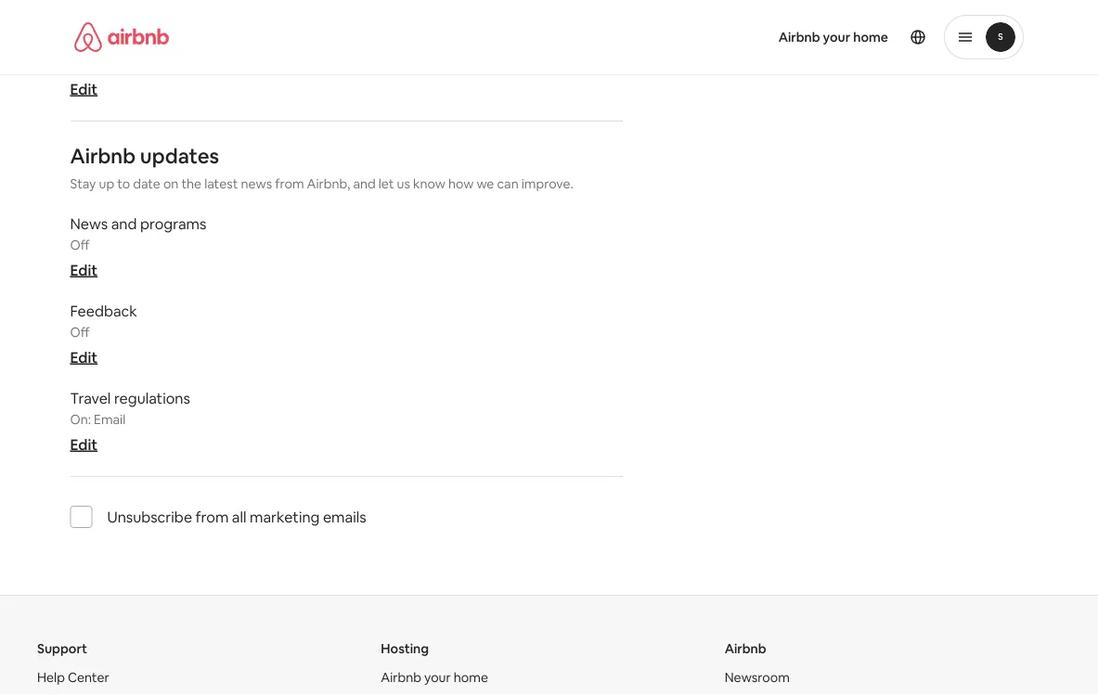 Task type: vqa. For each thing, say whether or not it's contained in the screenshot.


Task type: locate. For each thing, give the bounding box(es) containing it.
news and programs off edit
[[70, 214, 207, 280]]

3 edit from the top
[[70, 348, 98, 367]]

and inside news and programs off edit
[[111, 214, 137, 233]]

edit button down the trip
[[70, 79, 98, 98]]

from left all
[[195, 507, 229, 526]]

0 vertical spatial home
[[853, 29, 889, 45]]

2 vertical spatial off
[[70, 324, 90, 341]]

up
[[99, 176, 114, 192]]

edit down the trip
[[70, 79, 98, 98]]

home
[[853, 29, 889, 45], [454, 669, 488, 686]]

0 vertical spatial and
[[353, 176, 376, 192]]

help center
[[37, 669, 109, 686]]

4 edit button from the top
[[70, 435, 98, 454]]

edit down 'on:'
[[70, 435, 98, 454]]

2 edit button from the top
[[70, 260, 98, 280]]

marketing
[[250, 507, 320, 526]]

and right news
[[111, 214, 137, 233]]

1 off from the top
[[70, 56, 90, 72]]

support
[[37, 641, 87, 657]]

0 horizontal spatial from
[[195, 507, 229, 526]]

1 edit from the top
[[70, 79, 98, 98]]

we
[[477, 176, 494, 192]]

1 horizontal spatial airbnb your home
[[779, 29, 889, 45]]

edit inside feedback off edit
[[70, 348, 98, 367]]

airbnb your home link
[[768, 18, 900, 57], [381, 669, 488, 686]]

0 vertical spatial your
[[823, 29, 851, 45]]

airbnb inside profile "element"
[[779, 29, 820, 45]]

know
[[413, 176, 446, 192]]

0 horizontal spatial your
[[424, 669, 451, 686]]

4 edit from the top
[[70, 435, 98, 454]]

0 vertical spatial airbnb your home link
[[768, 18, 900, 57]]

1 horizontal spatial home
[[853, 29, 889, 45]]

off down news
[[70, 237, 90, 254]]

1 vertical spatial your
[[424, 669, 451, 686]]

trip planning off edit
[[70, 33, 158, 98]]

newsroom link
[[725, 669, 790, 686]]

3 off from the top
[[70, 324, 90, 341]]

edit up travel
[[70, 348, 98, 367]]

and left let
[[353, 176, 376, 192]]

2 off from the top
[[70, 237, 90, 254]]

1 vertical spatial airbnb your home link
[[381, 669, 488, 686]]

to
[[117, 176, 130, 192]]

1 vertical spatial home
[[454, 669, 488, 686]]

0 horizontal spatial airbnb your home
[[381, 669, 488, 686]]

edit button up feedback
[[70, 260, 98, 280]]

off
[[70, 56, 90, 72], [70, 237, 90, 254], [70, 324, 90, 341]]

0 horizontal spatial home
[[454, 669, 488, 686]]

emails
[[323, 507, 366, 526]]

date
[[133, 176, 160, 192]]

1 vertical spatial and
[[111, 214, 137, 233]]

from
[[275, 176, 304, 192], [195, 507, 229, 526]]

the
[[181, 176, 202, 192]]

off down feedback
[[70, 324, 90, 341]]

travel
[[70, 389, 111, 408]]

updates
[[140, 143, 219, 169]]

center
[[68, 669, 109, 686]]

1 horizontal spatial and
[[353, 176, 376, 192]]

off down the trip
[[70, 56, 90, 72]]

airbnb your home
[[779, 29, 889, 45], [381, 669, 488, 686]]

1 vertical spatial from
[[195, 507, 229, 526]]

can
[[497, 176, 519, 192]]

your
[[823, 29, 851, 45], [424, 669, 451, 686]]

airbnb your home link inside profile "element"
[[768, 18, 900, 57]]

airbnb your home inside profile "element"
[[779, 29, 889, 45]]

1 horizontal spatial from
[[275, 176, 304, 192]]

home inside profile "element"
[[853, 29, 889, 45]]

1 edit button from the top
[[70, 79, 98, 98]]

airbnb
[[779, 29, 820, 45], [70, 143, 136, 169], [725, 641, 767, 657], [381, 669, 422, 686]]

edit
[[70, 79, 98, 98], [70, 260, 98, 280], [70, 348, 98, 367], [70, 435, 98, 454]]

planning
[[100, 33, 158, 52]]

and inside airbnb updates stay up to date on the latest news from airbnb, and let us know how we can improve.
[[353, 176, 376, 192]]

airbnb inside airbnb updates stay up to date on the latest news from airbnb, and let us know how we can improve.
[[70, 143, 136, 169]]

1 horizontal spatial airbnb your home link
[[768, 18, 900, 57]]

hosting
[[381, 641, 429, 657]]

0 vertical spatial from
[[275, 176, 304, 192]]

0 horizontal spatial and
[[111, 214, 137, 233]]

edit up feedback
[[70, 260, 98, 280]]

edit inside news and programs off edit
[[70, 260, 98, 280]]

us
[[397, 176, 410, 192]]

1 horizontal spatial your
[[823, 29, 851, 45]]

edit button
[[70, 79, 98, 98], [70, 260, 98, 280], [70, 348, 98, 367], [70, 435, 98, 454]]

edit button for off
[[70, 260, 98, 280]]

edit button up travel
[[70, 348, 98, 367]]

edit inside trip planning off edit
[[70, 79, 98, 98]]

from right the news
[[275, 176, 304, 192]]

0 vertical spatial off
[[70, 56, 90, 72]]

feedback off edit
[[70, 301, 137, 367]]

help center link
[[37, 669, 109, 686]]

1 vertical spatial off
[[70, 237, 90, 254]]

and
[[353, 176, 376, 192], [111, 214, 137, 233]]

edit button down 'on:'
[[70, 435, 98, 454]]

0 vertical spatial airbnb your home
[[779, 29, 889, 45]]

offers and updates tab panel
[[70, 0, 623, 551]]

2 edit from the top
[[70, 260, 98, 280]]



Task type: describe. For each thing, give the bounding box(es) containing it.
your inside airbnb your home 'link'
[[823, 29, 851, 45]]

0 horizontal spatial airbnb your home link
[[381, 669, 488, 686]]

on
[[163, 176, 179, 192]]

regulations
[[114, 389, 190, 408]]

help
[[37, 669, 65, 686]]

stay
[[70, 176, 96, 192]]

news
[[70, 214, 108, 233]]

let
[[379, 176, 394, 192]]

travel regulations on: email edit
[[70, 389, 190, 454]]

from inside airbnb updates stay up to date on the latest news from airbnb, and let us know how we can improve.
[[275, 176, 304, 192]]

unsubscribe
[[107, 507, 192, 526]]

edit button for email
[[70, 435, 98, 454]]

all
[[232, 507, 247, 526]]

airbnb updates stay up to date on the latest news from airbnb, and let us know how we can improve.
[[70, 143, 574, 192]]

off inside trip planning off edit
[[70, 56, 90, 72]]

1 vertical spatial airbnb your home
[[381, 669, 488, 686]]

how
[[448, 176, 474, 192]]

latest
[[204, 176, 238, 192]]

unsubscribe from all marketing emails
[[107, 507, 366, 526]]

improve.
[[522, 176, 574, 192]]

off inside news and programs off edit
[[70, 237, 90, 254]]

programs
[[140, 214, 207, 233]]

news
[[241, 176, 272, 192]]

on:
[[70, 411, 91, 428]]

off inside feedback off edit
[[70, 324, 90, 341]]

edit button for edit
[[70, 79, 98, 98]]

email
[[94, 411, 126, 428]]

trip
[[70, 33, 96, 52]]

profile element
[[571, 0, 1024, 74]]

airbnb,
[[307, 176, 350, 192]]

newsroom
[[725, 669, 790, 686]]

feedback
[[70, 301, 137, 320]]

3 edit button from the top
[[70, 348, 98, 367]]

edit inside travel regulations on: email edit
[[70, 435, 98, 454]]



